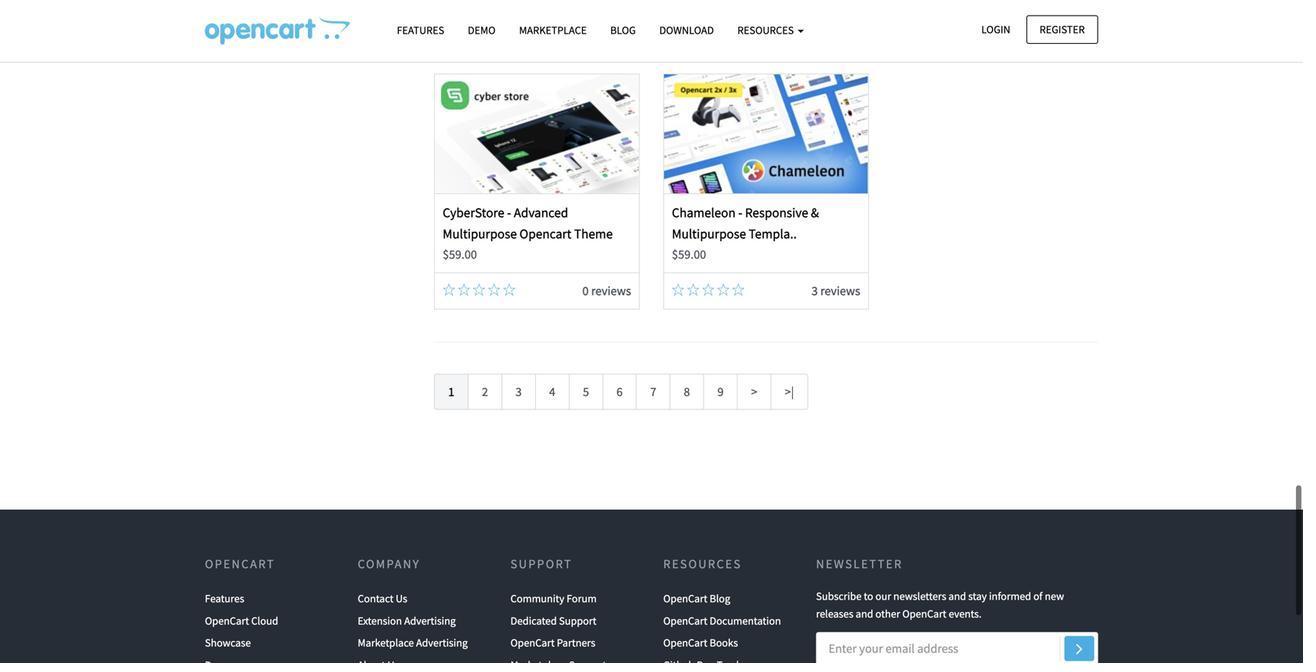 Task type: locate. For each thing, give the bounding box(es) containing it.
- inside cyberstore - advanced multipurpose opencart theme $59.00
[[507, 205, 511, 221]]

2 0 reviews from the top
[[582, 283, 631, 299]]

0 down theme
[[582, 283, 589, 299]]

2 star light image from the left
[[732, 15, 745, 28]]

opencart up opencart cloud
[[205, 557, 275, 573]]

1 vertical spatial 0
[[582, 283, 589, 299]]

opencart down dedicated
[[511, 636, 555, 651]]

4
[[1041, 15, 1047, 31], [549, 384, 555, 400]]

29 reviews
[[805, 15, 860, 31]]

0 vertical spatial 0 reviews
[[582, 16, 631, 31]]

1 vertical spatial features
[[205, 592, 244, 606]]

demo link
[[456, 16, 507, 44]]

9
[[718, 384, 724, 400]]

&
[[811, 205, 819, 221]]

$59.00 inside cyberstore - advanced multipurpose opencart theme $59.00
[[443, 247, 477, 262]]

2 star light image from the left
[[702, 15, 715, 28]]

support up community at the bottom of the page
[[511, 557, 573, 573]]

$59.00 inside chameleon - responsive & multipurpose templa.. $59.00
[[672, 247, 706, 262]]

2 $59.00 from the left
[[672, 247, 706, 262]]

0 vertical spatial 4
[[1041, 15, 1047, 31]]

0 horizontal spatial -
[[507, 205, 511, 221]]

3 link
[[501, 374, 536, 410]]

opencart extensions image
[[205, 16, 350, 45]]

star light image
[[687, 15, 700, 28], [732, 15, 745, 28]]

-
[[507, 205, 511, 221], [738, 205, 743, 221]]

3 reviews
[[812, 283, 860, 299]]

resources
[[738, 23, 796, 37], [663, 557, 742, 573]]

0 vertical spatial 3
[[812, 283, 818, 299]]

showcase
[[205, 636, 251, 651]]

1 vertical spatial and
[[856, 607, 873, 621]]

blog
[[610, 23, 636, 37], [710, 592, 730, 606]]

9 link
[[703, 374, 738, 410]]

books
[[710, 636, 738, 651]]

extension advertising link
[[358, 610, 456, 633]]

4 inside "link"
[[549, 384, 555, 400]]

5 link
[[569, 374, 603, 410]]

$59.00 down chameleon
[[672, 247, 706, 262]]

advertising
[[404, 614, 456, 628], [416, 636, 468, 651]]

and up events.
[[949, 590, 966, 604]]

marketplace advertising link
[[358, 633, 468, 655]]

0 horizontal spatial multipurpose
[[443, 226, 517, 242]]

opencart
[[205, 557, 275, 573], [663, 592, 707, 606], [902, 607, 947, 621], [205, 614, 249, 628], [663, 614, 707, 628], [511, 636, 555, 651], [663, 636, 707, 651]]

1 horizontal spatial features link
[[385, 16, 456, 44]]

features left 'demo'
[[397, 23, 444, 37]]

$59.00 for cyberstore - advanced multipurpose opencart theme
[[443, 247, 477, 262]]

multipurpose down cyberstore
[[443, 226, 517, 242]]

login
[[981, 22, 1011, 36]]

star light image right blog link
[[687, 15, 700, 28]]

4 left 5
[[549, 384, 555, 400]]

features up opencart cloud
[[205, 592, 244, 606]]

multipurpose inside chameleon - responsive & multipurpose templa.. $59.00
[[672, 226, 746, 242]]

1 horizontal spatial 3
[[812, 283, 818, 299]]

1 horizontal spatial multipurpose
[[672, 226, 746, 242]]

4 for 4
[[549, 384, 555, 400]]

0 vertical spatial marketplace
[[519, 23, 587, 37]]

multipurpose inside cyberstore - advanced multipurpose opencart theme $59.00
[[443, 226, 517, 242]]

4 right login
[[1041, 15, 1047, 31]]

company
[[358, 557, 420, 573]]

1 horizontal spatial star light image
[[732, 15, 745, 28]]

blog link
[[599, 16, 648, 44]]

0 horizontal spatial star light image
[[672, 15, 685, 28]]

reviews
[[820, 15, 860, 31], [1050, 15, 1090, 31], [591, 16, 631, 31], [591, 283, 631, 299], [820, 283, 860, 299]]

1 vertical spatial 4
[[549, 384, 555, 400]]

3 right '2' link at the left of page
[[516, 384, 522, 400]]

opencart down opencart blog link
[[663, 614, 707, 628]]

and down to
[[856, 607, 873, 621]]

advertising down extension advertising link
[[416, 636, 468, 651]]

marketplace down extension
[[358, 636, 414, 651]]

1 vertical spatial advertising
[[416, 636, 468, 651]]

- left the responsive
[[738, 205, 743, 221]]

informed
[[989, 590, 1031, 604]]

resources left 29
[[738, 23, 796, 37]]

0
[[582, 16, 589, 31], [582, 283, 589, 299]]

to
[[864, 590, 873, 604]]

resources up the opencart blog
[[663, 557, 742, 573]]

opencart books link
[[663, 633, 738, 655]]

$59.00 down cyberstore
[[443, 247, 477, 262]]

2 - from the left
[[738, 205, 743, 221]]

opencart down newsletters
[[902, 607, 947, 621]]

star light image right blog link
[[672, 15, 685, 28]]

1 vertical spatial features link
[[205, 588, 244, 610]]

1 horizontal spatial features
[[397, 23, 444, 37]]

stay
[[968, 590, 987, 604]]

3 for 3
[[516, 384, 522, 400]]

0 horizontal spatial blog
[[610, 23, 636, 37]]

templa..
[[749, 226, 797, 242]]

1 $59.00 from the left
[[443, 247, 477, 262]]

cloud
[[251, 614, 278, 628]]

0 vertical spatial features
[[397, 23, 444, 37]]

1 vertical spatial 0 reviews
[[582, 283, 631, 299]]

0 vertical spatial blog
[[610, 23, 636, 37]]

marketplace
[[519, 23, 587, 37], [358, 636, 414, 651]]

opencart partners link
[[511, 633, 595, 655]]

forum
[[567, 592, 597, 606]]

- for cyberstore
[[507, 205, 511, 221]]

1 horizontal spatial 4
[[1041, 15, 1047, 31]]

0 left blog link
[[582, 16, 589, 31]]

1 horizontal spatial -
[[738, 205, 743, 221]]

1 - from the left
[[507, 205, 511, 221]]

0 horizontal spatial features link
[[205, 588, 244, 610]]

cyberstore - advanced multipurpose opencart theme link
[[443, 205, 613, 242]]

register link
[[1026, 15, 1098, 44]]

1 horizontal spatial marketplace
[[519, 23, 587, 37]]

subscribe
[[816, 590, 862, 604]]

chameleon - responsive & multipurpose templa.. $59.00
[[672, 205, 819, 262]]

advanced
[[514, 205, 568, 221]]

opencart up opencart documentation at the bottom of the page
[[663, 592, 707, 606]]

1 vertical spatial resources
[[663, 557, 742, 573]]

features link up opencart cloud
[[205, 588, 244, 610]]

0 vertical spatial resources
[[738, 23, 796, 37]]

star light image right download
[[732, 15, 745, 28]]

star light image left "resources" link
[[702, 15, 715, 28]]

- for chameleon
[[738, 205, 743, 221]]

$59.00
[[443, 247, 477, 262], [672, 247, 706, 262]]

star light o image
[[458, 16, 470, 29], [443, 284, 455, 296], [488, 284, 500, 296], [687, 284, 700, 296]]

0 horizontal spatial $59.00
[[443, 247, 477, 262]]

register
[[1040, 22, 1085, 36]]

5
[[583, 384, 589, 400]]

multipurpose down chameleon
[[672, 226, 746, 242]]

0 horizontal spatial 4
[[549, 384, 555, 400]]

marketplace left blog link
[[519, 23, 587, 37]]

4 reviews
[[1041, 15, 1090, 31]]

0 reviews
[[582, 16, 631, 31], [582, 283, 631, 299]]

advertising up marketplace advertising
[[404, 614, 456, 628]]

opencart documentation link
[[663, 610, 781, 633]]

>|
[[785, 384, 794, 400]]

2
[[482, 384, 488, 400]]

3
[[812, 283, 818, 299], [516, 384, 522, 400]]

opencart up showcase
[[205, 614, 249, 628]]

opencart for opencart blog
[[663, 592, 707, 606]]

our
[[876, 590, 891, 604]]

3 down &
[[812, 283, 818, 299]]

advertising for extension advertising
[[404, 614, 456, 628]]

1 vertical spatial 3
[[516, 384, 522, 400]]

0 horizontal spatial 3
[[516, 384, 522, 400]]

1 vertical spatial marketplace
[[358, 636, 414, 651]]

features link
[[385, 16, 456, 44], [205, 588, 244, 610]]

2 multipurpose from the left
[[672, 226, 746, 242]]

0 vertical spatial features link
[[385, 16, 456, 44]]

opencart for opencart documentation
[[663, 614, 707, 628]]

opencart for opencart cloud
[[205, 614, 249, 628]]

star light o image
[[443, 16, 455, 29], [473, 16, 485, 29], [488, 16, 500, 29], [458, 284, 470, 296], [473, 284, 485, 296], [503, 284, 515, 296], [672, 284, 685, 296], [702, 284, 715, 296], [717, 284, 730, 296], [732, 284, 745, 296]]

newsletter
[[816, 557, 903, 573]]

- left advanced
[[507, 205, 511, 221]]

community forum link
[[511, 588, 597, 610]]

community
[[511, 592, 564, 606]]

1
[[448, 384, 454, 400]]

1 multipurpose from the left
[[443, 226, 517, 242]]

and
[[949, 590, 966, 604], [856, 607, 873, 621]]

events.
[[949, 607, 982, 621]]

opencart cloud
[[205, 614, 278, 628]]

0 horizontal spatial features
[[205, 592, 244, 606]]

features link left 'demo'
[[385, 16, 456, 44]]

multipurpose
[[443, 226, 517, 242], [672, 226, 746, 242]]

Enter your email address text field
[[816, 633, 1098, 664]]

1 vertical spatial blog
[[710, 592, 730, 606]]

opencart partners
[[511, 636, 595, 651]]

0 horizontal spatial marketplace
[[358, 636, 414, 651]]

0 vertical spatial 0
[[582, 16, 589, 31]]

3 for 3 reviews
[[812, 283, 818, 299]]

2 0 from the top
[[582, 283, 589, 299]]

blog up opencart documentation at the bottom of the page
[[710, 592, 730, 606]]

star light image
[[672, 15, 685, 28], [702, 15, 715, 28]]

support
[[511, 557, 573, 573], [559, 614, 597, 628]]

0 horizontal spatial star light image
[[687, 15, 700, 28]]

opencart inside subscribe to our newsletters and stay informed of new releases and other opencart events.
[[902, 607, 947, 621]]

1 0 reviews from the top
[[582, 16, 631, 31]]

1 horizontal spatial star light image
[[702, 15, 715, 28]]

1 horizontal spatial $59.00
[[672, 247, 706, 262]]

> link
[[737, 374, 772, 410]]

opencart left books
[[663, 636, 707, 651]]

0 vertical spatial and
[[949, 590, 966, 604]]

blog left download
[[610, 23, 636, 37]]

- inside chameleon - responsive & multipurpose templa.. $59.00
[[738, 205, 743, 221]]

support up partners
[[559, 614, 597, 628]]

features link for demo
[[385, 16, 456, 44]]

0 vertical spatial advertising
[[404, 614, 456, 628]]



Task type: vqa. For each thing, say whether or not it's contained in the screenshot.
Bizarre Food image on the top of the page
no



Task type: describe. For each thing, give the bounding box(es) containing it.
opencart for opencart
[[205, 557, 275, 573]]

cyberstore - advanced multipurpose opencart theme $59.00
[[443, 205, 613, 262]]

1 star light image from the left
[[672, 15, 685, 28]]

cyberstore
[[443, 205, 504, 221]]

chameleon - responsive & multipurpose templa.. link
[[672, 205, 819, 242]]

community forum
[[511, 592, 597, 606]]

1 vertical spatial support
[[559, 614, 597, 628]]

dedicated support link
[[511, 610, 597, 633]]

download link
[[648, 16, 726, 44]]

chameleon - responsive & multipurpose templa.. image
[[664, 74, 868, 194]]

29
[[805, 15, 818, 31]]

6
[[617, 384, 623, 400]]

partners
[[557, 636, 595, 651]]

marketplace for marketplace
[[519, 23, 587, 37]]

showcase link
[[205, 633, 251, 655]]

extension
[[358, 614, 402, 628]]

8 link
[[670, 374, 704, 410]]

1 0 from the top
[[582, 16, 589, 31]]

extension advertising
[[358, 614, 456, 628]]

opencart blog
[[663, 592, 730, 606]]

marketplace link
[[507, 16, 599, 44]]

opencart documentation
[[663, 614, 781, 628]]

theme
[[574, 226, 613, 242]]

contact us
[[358, 592, 407, 606]]

>
[[751, 384, 757, 400]]

contact
[[358, 592, 394, 606]]

$59.00 for chameleon - responsive & multipurpose templa..
[[672, 247, 706, 262]]

dedicated
[[511, 614, 557, 628]]

2 link
[[468, 374, 502, 410]]

opencart cloud link
[[205, 610, 278, 633]]

newsletters
[[893, 590, 946, 604]]

login link
[[968, 15, 1024, 44]]

7 link
[[636, 374, 671, 410]]

opencart for opencart books
[[663, 636, 707, 651]]

releases
[[816, 607, 854, 621]]

1 horizontal spatial blog
[[710, 592, 730, 606]]

features for opencart cloud
[[205, 592, 244, 606]]

6 link
[[602, 374, 637, 410]]

0 vertical spatial support
[[511, 557, 573, 573]]

other
[[876, 607, 900, 621]]

us
[[396, 592, 407, 606]]

marketplace advertising
[[358, 636, 468, 651]]

download
[[659, 23, 714, 37]]

opencart
[[520, 226, 572, 242]]

marketplace for marketplace advertising
[[358, 636, 414, 651]]

contact us link
[[358, 588, 407, 610]]

responsive
[[745, 205, 808, 221]]

chameleon
[[672, 205, 736, 221]]

documentation
[[710, 614, 781, 628]]

cyberstore - advanced multipurpose opencart theme image
[[435, 74, 639, 194]]

angle right image
[[1076, 640, 1083, 659]]

of
[[1034, 590, 1043, 604]]

>| link
[[771, 374, 808, 410]]

dedicated support
[[511, 614, 597, 628]]

new
[[1045, 590, 1064, 604]]

opencart for opencart partners
[[511, 636, 555, 651]]

advertising for marketplace advertising
[[416, 636, 468, 651]]

4 for 4 reviews
[[1041, 15, 1047, 31]]

resources link
[[726, 16, 816, 44]]

0 horizontal spatial and
[[856, 607, 873, 621]]

opencart books
[[663, 636, 738, 651]]

features for demo
[[397, 23, 444, 37]]

1 horizontal spatial and
[[949, 590, 966, 604]]

8
[[684, 384, 690, 400]]

opencart blog link
[[663, 588, 730, 610]]

1 star light image from the left
[[687, 15, 700, 28]]

demo
[[468, 23, 496, 37]]

4 link
[[535, 374, 570, 410]]

features link for opencart cloud
[[205, 588, 244, 610]]

subscribe to our newsletters and stay informed of new releases and other opencart events.
[[816, 590, 1064, 621]]

7
[[650, 384, 656, 400]]



